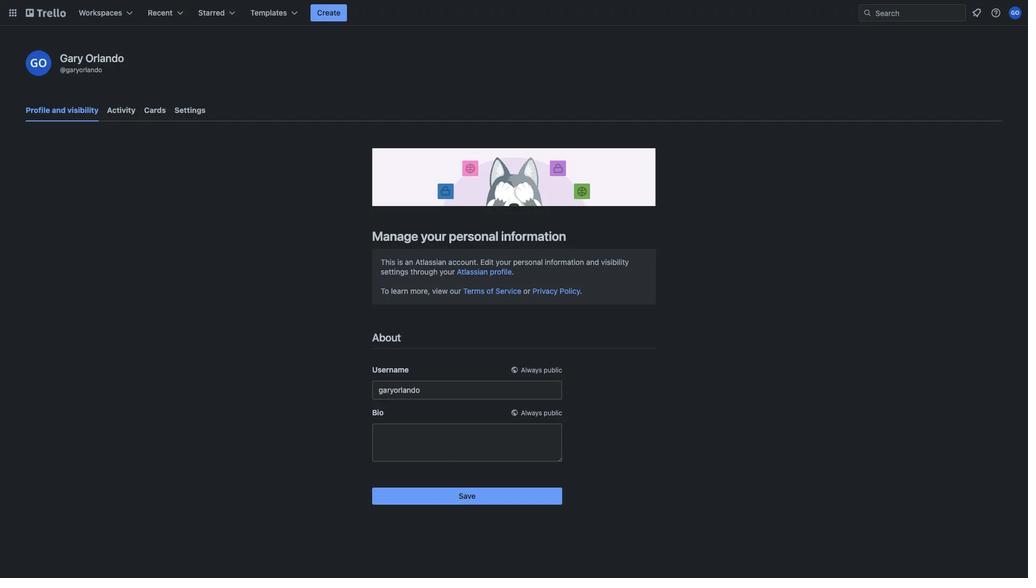 Task type: describe. For each thing, give the bounding box(es) containing it.
recent
[[148, 8, 173, 17]]

username
[[372, 365, 409, 374]]

. to learn more, view our
[[381, 267, 514, 296]]

2 vertical spatial your
[[440, 267, 455, 276]]

personal inside this is an atlassian account. edit your personal information and visibility settings through your
[[513, 258, 543, 267]]

always for username
[[521, 366, 542, 374]]

profile
[[26, 106, 50, 115]]

privacy policy link
[[533, 287, 580, 296]]

Username text field
[[372, 381, 562, 400]]

to
[[381, 287, 389, 296]]

public for bio
[[544, 409, 562, 417]]

always public for username
[[521, 366, 562, 374]]

starred
[[198, 8, 225, 17]]

policy
[[560, 287, 580, 296]]

workspaces button
[[72, 4, 139, 21]]

@
[[60, 66, 66, 73]]

search image
[[863, 9, 872, 17]]

account.
[[449, 258, 479, 267]]

create button
[[311, 4, 347, 21]]

Search field
[[872, 5, 966, 21]]

learn
[[391, 287, 408, 296]]

1 horizontal spatial gary orlando (garyorlando) image
[[1009, 6, 1022, 19]]

edit
[[481, 258, 494, 267]]

atlassian profile
[[457, 267, 512, 276]]

privacy
[[533, 287, 558, 296]]

create
[[317, 8, 341, 17]]

1 vertical spatial .
[[580, 287, 582, 296]]

bio
[[372, 408, 384, 417]]

0 vertical spatial information
[[501, 229, 566, 244]]

about
[[372, 331, 401, 344]]

0 horizontal spatial personal
[[449, 229, 499, 244]]

Bio text field
[[372, 424, 562, 462]]

save button
[[372, 488, 562, 505]]

garyorlando
[[66, 66, 102, 73]]

0 horizontal spatial gary orlando (garyorlando) image
[[26, 50, 51, 76]]

visibility inside the profile and visibility link
[[67, 106, 99, 115]]

visibility inside this is an atlassian account. edit your personal information and visibility settings through your
[[601, 258, 629, 267]]

save
[[459, 492, 476, 501]]

settings link
[[175, 101, 206, 120]]

back to home image
[[26, 4, 66, 21]]

profile and visibility link
[[26, 101, 99, 122]]

workspaces
[[79, 8, 122, 17]]

. inside . to learn more, view our
[[512, 267, 514, 276]]

terms of service or privacy policy .
[[463, 287, 582, 296]]

profile
[[490, 267, 512, 276]]

1 vertical spatial your
[[496, 258, 511, 267]]

atlassian profile link
[[457, 267, 512, 276]]

this is an atlassian account. edit your personal information and visibility settings through your
[[381, 258, 629, 276]]

or
[[524, 287, 531, 296]]



Task type: vqa. For each thing, say whether or not it's contained in the screenshot.
1st next from the top
no



Task type: locate. For each thing, give the bounding box(es) containing it.
0 vertical spatial and
[[52, 106, 66, 115]]

gary
[[60, 51, 83, 64]]

1 public from the top
[[544, 366, 562, 374]]

an
[[405, 258, 413, 267]]

0 horizontal spatial .
[[512, 267, 514, 276]]

visibility
[[67, 106, 99, 115], [601, 258, 629, 267]]

1 horizontal spatial and
[[586, 258, 599, 267]]

terms
[[463, 287, 485, 296]]

terms of service link
[[463, 287, 522, 296]]

view
[[432, 287, 448, 296]]

1 vertical spatial visibility
[[601, 258, 629, 267]]

more,
[[410, 287, 430, 296]]

0 horizontal spatial and
[[52, 106, 66, 115]]

0 notifications image
[[971, 6, 983, 19]]

your
[[421, 229, 446, 244], [496, 258, 511, 267], [440, 267, 455, 276]]

information up this is an atlassian account. edit your personal information and visibility settings through your
[[501, 229, 566, 244]]

profile and visibility
[[26, 106, 99, 115]]

1 horizontal spatial personal
[[513, 258, 543, 267]]

1 vertical spatial personal
[[513, 258, 543, 267]]

orlando
[[85, 51, 124, 64]]

starred button
[[192, 4, 242, 21]]

always public for bio
[[521, 409, 562, 417]]

recent button
[[141, 4, 190, 21]]

0 vertical spatial always
[[521, 366, 542, 374]]

0 vertical spatial atlassian
[[416, 258, 447, 267]]

open information menu image
[[991, 7, 1002, 18]]

1 vertical spatial gary orlando (garyorlando) image
[[26, 50, 51, 76]]

1 horizontal spatial .
[[580, 287, 582, 296]]

your down account.
[[440, 267, 455, 276]]

cards link
[[144, 101, 166, 120]]

. up service
[[512, 267, 514, 276]]

personal up account.
[[449, 229, 499, 244]]

1 vertical spatial and
[[586, 258, 599, 267]]

your up profile in the top left of the page
[[496, 258, 511, 267]]

atlassian inside this is an atlassian account. edit your personal information and visibility settings through your
[[416, 258, 447, 267]]

through
[[411, 267, 438, 276]]

1 always from the top
[[521, 366, 542, 374]]

personal
[[449, 229, 499, 244], [513, 258, 543, 267]]

.
[[512, 267, 514, 276], [580, 287, 582, 296]]

0 horizontal spatial visibility
[[67, 106, 99, 115]]

1 vertical spatial atlassian
[[457, 267, 488, 276]]

atlassian down account.
[[457, 267, 488, 276]]

and
[[52, 106, 66, 115], [586, 258, 599, 267]]

and inside the profile and visibility link
[[52, 106, 66, 115]]

manage your personal information
[[372, 229, 566, 244]]

0 vertical spatial gary orlando (garyorlando) image
[[1009, 6, 1022, 19]]

0 vertical spatial .
[[512, 267, 514, 276]]

service
[[496, 287, 522, 296]]

0 vertical spatial personal
[[449, 229, 499, 244]]

1 horizontal spatial visibility
[[601, 258, 629, 267]]

information up policy
[[545, 258, 584, 267]]

information
[[501, 229, 566, 244], [545, 258, 584, 267]]

templates
[[251, 8, 287, 17]]

our
[[450, 287, 461, 296]]

activity
[[107, 106, 136, 115]]

1 vertical spatial always
[[521, 409, 542, 417]]

1 always public from the top
[[521, 366, 562, 374]]

atlassian
[[416, 258, 447, 267], [457, 267, 488, 276]]

0 vertical spatial visibility
[[67, 106, 99, 115]]

always
[[521, 366, 542, 374], [521, 409, 542, 417]]

0 horizontal spatial atlassian
[[416, 258, 447, 267]]

0 vertical spatial always public
[[521, 366, 562, 374]]

2 always from the top
[[521, 409, 542, 417]]

0 vertical spatial your
[[421, 229, 446, 244]]

2 always public from the top
[[521, 409, 562, 417]]

always public
[[521, 366, 562, 374], [521, 409, 562, 417]]

always for bio
[[521, 409, 542, 417]]

1 horizontal spatial atlassian
[[457, 267, 488, 276]]

public
[[544, 366, 562, 374], [544, 409, 562, 417]]

public for username
[[544, 366, 562, 374]]

personal up or
[[513, 258, 543, 267]]

activity link
[[107, 101, 136, 120]]

1 vertical spatial public
[[544, 409, 562, 417]]

atlassian up "through"
[[416, 258, 447, 267]]

primary element
[[0, 0, 1028, 26]]

1 vertical spatial always public
[[521, 409, 562, 417]]

gary orlando (garyorlando) image left @
[[26, 50, 51, 76]]

settings
[[381, 267, 409, 276]]

information inside this is an atlassian account. edit your personal information and visibility settings through your
[[545, 258, 584, 267]]

your up "through"
[[421, 229, 446, 244]]

0 vertical spatial public
[[544, 366, 562, 374]]

this
[[381, 258, 395, 267]]

gary orlando (garyorlando) image right open information menu icon at the top
[[1009, 6, 1022, 19]]

templates button
[[244, 4, 304, 21]]

2 public from the top
[[544, 409, 562, 417]]

settings
[[175, 106, 206, 115]]

gary orlando @ garyorlando
[[60, 51, 124, 73]]

1 vertical spatial information
[[545, 258, 584, 267]]

of
[[487, 287, 494, 296]]

and inside this is an atlassian account. edit your personal information and visibility settings through your
[[586, 258, 599, 267]]

is
[[397, 258, 403, 267]]

. right privacy
[[580, 287, 582, 296]]

manage
[[372, 229, 418, 244]]

cards
[[144, 106, 166, 115]]

gary orlando (garyorlando) image
[[1009, 6, 1022, 19], [26, 50, 51, 76]]



